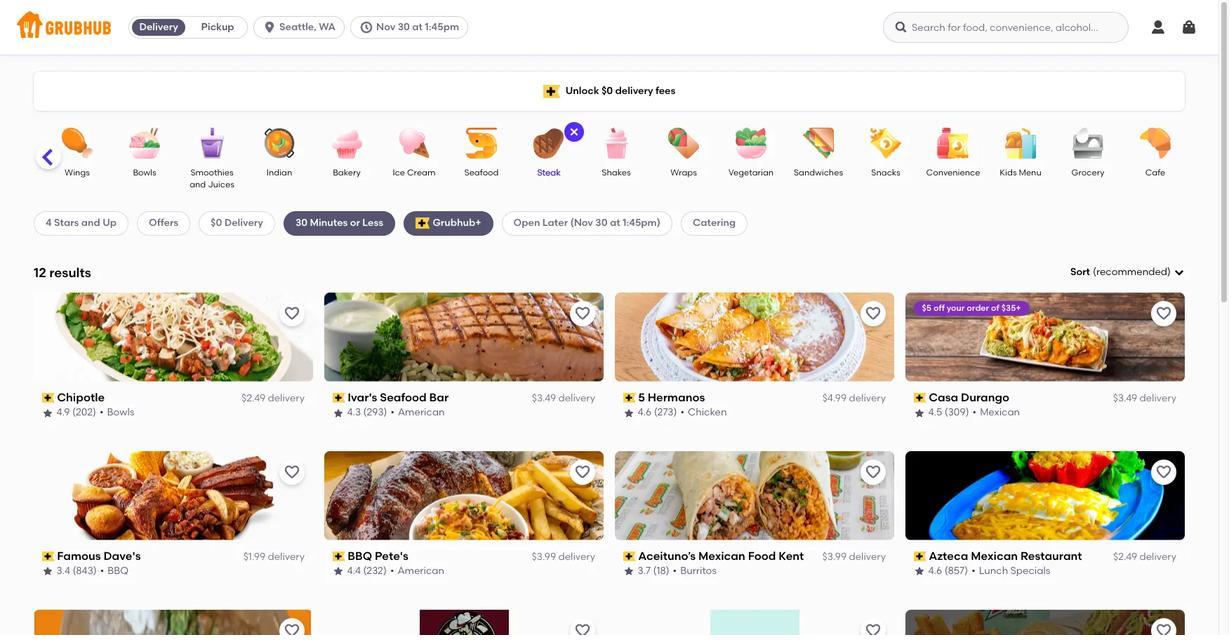 Task type: vqa. For each thing, say whether or not it's contained in the screenshot.
Ready for 0.78
no



Task type: locate. For each thing, give the bounding box(es) containing it.
1 horizontal spatial grubhub plus flag logo image
[[543, 85, 560, 98]]

snacks
[[872, 168, 901, 178]]

4.5 (309)
[[929, 407, 970, 419]]

ice cream
[[393, 168, 436, 178]]

1 vertical spatial american
[[398, 565, 445, 577]]

star icon image for aceituno's mexican food kent
[[624, 566, 635, 577]]

ice cream image
[[390, 128, 439, 159]]

svg image
[[1174, 267, 1185, 278]]

star icon image left 4.4
[[333, 566, 344, 577]]

(857)
[[945, 565, 969, 577]]

$2.49
[[242, 393, 265, 405], [1114, 551, 1138, 563]]

pickup button
[[188, 16, 247, 39]]

0 vertical spatial $2.49 delivery
[[242, 393, 305, 405]]

1 vertical spatial seafood
[[380, 391, 427, 404]]

$2.49 delivery
[[242, 393, 305, 405], [1114, 551, 1177, 563]]

tacos el patron logo image
[[420, 610, 509, 635]]

1 horizontal spatial $3.99 delivery
[[823, 551, 886, 563]]

wraps image
[[659, 128, 708, 159]]

chipotle logo image
[[34, 293, 313, 382]]

12
[[34, 264, 46, 281]]

0 vertical spatial delivery
[[139, 21, 178, 33]]

4.6 for 5
[[638, 407, 652, 419]]

$0 right unlock
[[602, 85, 613, 97]]

subscription pass image for chipotle
[[42, 393, 55, 403]]

4.6 down the 5
[[638, 407, 652, 419]]

4.4
[[348, 565, 361, 577]]

subscription pass image left the 5
[[624, 393, 636, 403]]

$0 down the juices
[[211, 217, 222, 229]]

1 horizontal spatial bbq
[[348, 550, 373, 563]]

american down bar
[[399, 407, 445, 419]]

bbq up 4.4
[[348, 550, 373, 563]]

and down smoothies
[[190, 180, 206, 190]]

• american for pete's
[[391, 565, 445, 577]]

vegetarian
[[729, 168, 774, 178]]

american
[[399, 407, 445, 419], [398, 565, 445, 577]]

4.6
[[638, 407, 652, 419], [929, 565, 943, 577]]

ivar's
[[348, 391, 378, 404]]

unlock $0 delivery fees
[[566, 85, 676, 97]]

mexican up the burritos
[[699, 550, 746, 563]]

snacks image
[[862, 128, 911, 159]]

save this restaurant button for the chipotle logo on the left
[[279, 301, 305, 326]]

$35+
[[1002, 303, 1022, 313]]

save this restaurant image for '5 hermanos logo'
[[865, 305, 882, 322]]

bowls image
[[120, 128, 169, 159]]

grubhub plus flag logo image left grubhub+
[[416, 218, 430, 229]]

delivery for azteca mexican restaurant
[[1140, 551, 1177, 563]]

• down famous dave's
[[101, 565, 104, 577]]

save this restaurant image for tacos el patron logo
[[574, 623, 591, 635]]

pete's
[[375, 550, 409, 563]]

save this restaurant image for ivar's seafood bar
[[574, 305, 591, 322]]

• down the pete's
[[391, 565, 395, 577]]

$3.49 delivery for ivar's seafood bar
[[532, 393, 595, 405]]

hermanos
[[648, 391, 706, 404]]

stars
[[54, 217, 79, 229]]

bbq down dave's
[[108, 565, 129, 577]]

5 hermanos
[[639, 391, 706, 404]]

(309)
[[945, 407, 970, 419]]

$0 delivery
[[211, 217, 263, 229]]

grubhub plus flag logo image left unlock
[[543, 85, 560, 98]]

• down ivar's seafood bar on the left
[[391, 407, 395, 419]]

0 horizontal spatial grubhub plus flag logo image
[[416, 218, 430, 229]]

0 horizontal spatial $2.49
[[242, 393, 265, 405]]

subscription pass image left the casa
[[914, 393, 927, 403]]

cafe
[[1146, 168, 1166, 178]]

1 horizontal spatial seafood
[[465, 168, 499, 178]]

$5
[[923, 303, 932, 313]]

save this restaurant image for burritos el incapaz logo on the left of the page
[[284, 623, 301, 635]]

(232)
[[364, 565, 387, 577]]

4.6 for azteca
[[929, 565, 943, 577]]

indian
[[267, 168, 292, 178]]

3.7 (18)
[[638, 565, 670, 577]]

1 horizontal spatial 4.6
[[929, 565, 943, 577]]

azteca mexican restaurant
[[929, 550, 1083, 563]]

1 vertical spatial grubhub plus flag logo image
[[416, 218, 430, 229]]

0 horizontal spatial 4.6
[[638, 407, 652, 419]]

2 $3.49 delivery from the left
[[1113, 393, 1177, 405]]

30 right nov
[[398, 21, 410, 33]]

0 vertical spatial bowls
[[133, 168, 156, 178]]

save this restaurant image for famous dave's logo
[[284, 464, 301, 481]]

$3.99
[[532, 551, 556, 563], [823, 551, 847, 563]]

mexican
[[981, 407, 1021, 419], [699, 550, 746, 563], [972, 550, 1019, 563]]

3.7
[[638, 565, 651, 577]]

1 vertical spatial 4.6
[[929, 565, 943, 577]]

1 $3.99 delivery from the left
[[532, 551, 595, 563]]

svg image
[[1150, 19, 1167, 36], [1181, 19, 1198, 36], [263, 20, 277, 34], [359, 20, 374, 34], [895, 20, 909, 34], [569, 126, 580, 138]]

vegetarian image
[[727, 128, 776, 159]]

30 left minutes
[[296, 217, 308, 229]]

• lunch specials
[[972, 565, 1051, 577]]

$3.49 delivery
[[532, 393, 595, 405], [1113, 393, 1177, 405]]

1 vertical spatial and
[[81, 217, 100, 229]]

steak
[[537, 168, 561, 178]]

subscription pass image for bbq pete's
[[333, 552, 345, 562]]

0 vertical spatial • american
[[391, 407, 445, 419]]

bowls down bowls image
[[133, 168, 156, 178]]

None field
[[1071, 265, 1185, 280]]

delivery for famous dave's
[[268, 551, 305, 563]]

save this restaurant image
[[574, 305, 591, 322], [865, 464, 882, 481], [1156, 464, 1173, 481], [865, 623, 882, 635], [1156, 623, 1173, 635]]

save this restaurant button for aceituno's mexican food kent logo
[[861, 460, 886, 485]]

star icon image left "4.3"
[[333, 408, 344, 419]]

sandwiches
[[794, 168, 843, 178]]

subscription pass image left ivar's
[[333, 393, 345, 403]]

2 $3.99 from the left
[[823, 551, 847, 563]]

• american down the pete's
[[391, 565, 445, 577]]

delivery for bbq pete's
[[559, 551, 595, 563]]

pickup
[[201, 21, 234, 33]]

1 $3.49 delivery from the left
[[532, 393, 595, 405]]

0 vertical spatial at
[[412, 21, 423, 33]]

or
[[350, 217, 360, 229]]

$4.99 delivery
[[823, 393, 886, 405]]

kids
[[1000, 168, 1017, 178]]

indian image
[[255, 128, 304, 159]]

subscription pass image left aceituno's
[[624, 552, 636, 562]]

subscription pass image left azteca
[[914, 552, 927, 562]]

0 horizontal spatial $3.49
[[532, 393, 556, 405]]

0 vertical spatial $0
[[602, 85, 613, 97]]

1 horizontal spatial $2.49 delivery
[[1114, 551, 1177, 563]]

star icon image left "4.6 (273)"
[[624, 408, 635, 419]]

1 horizontal spatial $3.99
[[823, 551, 847, 563]]

delivery
[[139, 21, 178, 33], [224, 217, 263, 229]]

subscription pass image left chipotle in the bottom of the page
[[42, 393, 55, 403]]

delivery left the pickup
[[139, 21, 178, 33]]

steak image
[[525, 128, 574, 159]]

star icon image left 3.4
[[42, 566, 53, 577]]

subscription pass image for casa durango
[[914, 393, 927, 403]]

4.4 (232)
[[348, 565, 387, 577]]

wraps
[[671, 168, 697, 178]]

subscription pass image left famous
[[42, 552, 55, 562]]

star icon image left 3.7
[[624, 566, 635, 577]]

shakes
[[602, 168, 631, 178]]

1 vertical spatial $0
[[211, 217, 222, 229]]

0 horizontal spatial bbq
[[108, 565, 129, 577]]

american down the pete's
[[398, 565, 445, 577]]

0 horizontal spatial $3.99
[[532, 551, 556, 563]]

• down casa durango
[[973, 407, 977, 419]]

mexican for azteca
[[972, 550, 1019, 563]]

famous dave's
[[57, 550, 141, 563]]

burritos el incapaz logo image
[[34, 610, 313, 635]]

star icon image for ivar's seafood bar
[[333, 408, 344, 419]]

star icon image for azteca mexican restaurant
[[914, 566, 925, 577]]

0 vertical spatial grubhub plus flag logo image
[[543, 85, 560, 98]]

$3.49 delivery for casa durango
[[1113, 393, 1177, 405]]

1 $3.49 from the left
[[532, 393, 556, 405]]

1 horizontal spatial $2.49
[[1114, 551, 1138, 563]]

bowls right (202)
[[107, 407, 135, 419]]

famous
[[57, 550, 101, 563]]

delivery for 5 hermanos
[[849, 393, 886, 405]]

star icon image
[[42, 408, 53, 419], [333, 408, 344, 419], [624, 408, 635, 419], [914, 408, 925, 419], [42, 566, 53, 577], [333, 566, 344, 577], [624, 566, 635, 577], [914, 566, 925, 577]]

convenience
[[927, 168, 981, 178]]

at left 1:45pm)
[[610, 217, 620, 229]]

cafe image
[[1131, 128, 1180, 159]]

at left 1:45pm
[[412, 21, 423, 33]]

$3.99 delivery for bbq pete's
[[532, 551, 595, 563]]

1 horizontal spatial at
[[610, 217, 620, 229]]

grubhub plus flag logo image
[[543, 85, 560, 98], [416, 218, 430, 229]]

4.6 down azteca
[[929, 565, 943, 577]]

• right (202)
[[100, 407, 104, 419]]

0 vertical spatial american
[[399, 407, 445, 419]]

1 horizontal spatial 30
[[398, 21, 410, 33]]

1 vertical spatial $2.49 delivery
[[1114, 551, 1177, 563]]

0 vertical spatial 4.6
[[638, 407, 652, 419]]

0 horizontal spatial $2.49 delivery
[[242, 393, 305, 405]]

save this restaurant image for aceituno's mexican food kent
[[865, 464, 882, 481]]

• american for seafood
[[391, 407, 445, 419]]

• down hermanos
[[681, 407, 685, 419]]

(202)
[[73, 407, 97, 419]]

sort
[[1071, 266, 1090, 278]]

subscription pass image
[[333, 393, 345, 403], [914, 393, 927, 403], [42, 552, 55, 562], [624, 552, 636, 562]]

$3.99 delivery
[[532, 551, 595, 563], [823, 551, 886, 563]]

chicken
[[688, 407, 727, 419]]

mexican for •
[[981, 407, 1021, 419]]

main navigation navigation
[[0, 0, 1219, 55]]

specials
[[1011, 565, 1051, 577]]

star icon image for chipotle
[[42, 408, 53, 419]]

1 $3.99 from the left
[[532, 551, 556, 563]]

mexican up lunch
[[972, 550, 1019, 563]]

open
[[514, 217, 540, 229]]

and left up
[[81, 217, 100, 229]]

0 horizontal spatial delivery
[[139, 21, 178, 33]]

save this restaurant button for burritos el incapaz logo on the left of the page
[[279, 618, 305, 635]]

0 vertical spatial and
[[190, 180, 206, 190]]

• american down ivar's seafood bar on the left
[[391, 407, 445, 419]]

burritos
[[681, 565, 717, 577]]

0 vertical spatial $2.49
[[242, 393, 265, 405]]

save this restaurant button for '5 hermanos logo'
[[861, 301, 886, 326]]

• right (857)
[[972, 565, 976, 577]]

1 vertical spatial delivery
[[224, 217, 263, 229]]

aceituno's mexican food kent logo image
[[615, 451, 895, 540]]

$3.99 for bbq pete's
[[532, 551, 556, 563]]

your
[[947, 303, 965, 313]]

1 horizontal spatial $3.49
[[1113, 393, 1138, 405]]

bbq pete's
[[348, 550, 409, 563]]

star icon image left 4.9
[[42, 408, 53, 419]]

wings image
[[53, 128, 102, 159]]

30 right (nov
[[596, 217, 608, 229]]

• bowls
[[100, 407, 135, 419]]

1 horizontal spatial $0
[[602, 85, 613, 97]]

save this restaurant image
[[284, 305, 301, 322], [865, 305, 882, 322], [1156, 305, 1173, 322], [284, 464, 301, 481], [574, 464, 591, 481], [284, 623, 301, 635], [574, 623, 591, 635]]

wings
[[65, 168, 90, 178]]

at
[[412, 21, 423, 33], [610, 217, 620, 229]]

save this restaurant button for tacos el patron logo
[[570, 618, 595, 635]]

4 stars and up
[[46, 217, 117, 229]]

$3.49 for casa durango
[[1113, 393, 1138, 405]]

delivery inside button
[[139, 21, 178, 33]]

• for azteca mexican restaurant
[[972, 565, 976, 577]]

subscription pass image
[[42, 393, 55, 403], [624, 393, 636, 403], [333, 552, 345, 562], [914, 552, 927, 562]]

• for famous dave's
[[101, 565, 104, 577]]

1 horizontal spatial and
[[190, 180, 206, 190]]

seafood down seafood image
[[465, 168, 499, 178]]

famous dave's logo image
[[34, 451, 313, 540]]

2 $3.49 from the left
[[1113, 393, 1138, 405]]

1 horizontal spatial $3.49 delivery
[[1113, 393, 1177, 405]]

subscription pass image for azteca mexican restaurant
[[914, 552, 927, 562]]

restaurant
[[1021, 550, 1083, 563]]

$2.49 delivery for chipotle
[[242, 393, 305, 405]]

subscription pass image left bbq pete's
[[333, 552, 345, 562]]

1 vertical spatial at
[[610, 217, 620, 229]]

• for chipotle
[[100, 407, 104, 419]]

$0
[[602, 85, 613, 97], [211, 217, 222, 229]]

seattle, wa
[[280, 21, 336, 33]]

0 horizontal spatial at
[[412, 21, 423, 33]]

star icon image left 4.6 (857)
[[914, 566, 925, 577]]

0 horizontal spatial $3.99 delivery
[[532, 551, 595, 563]]

• american
[[391, 407, 445, 419], [391, 565, 445, 577]]

1 vertical spatial $2.49
[[1114, 551, 1138, 563]]

at inside nov 30 at 1:45pm button
[[412, 21, 423, 33]]

2 horizontal spatial 30
[[596, 217, 608, 229]]

seafood up the (293)
[[380, 391, 427, 404]]

0 horizontal spatial $3.49 delivery
[[532, 393, 595, 405]]

delivery down the juices
[[224, 217, 263, 229]]

star icon image left 4.5
[[914, 408, 925, 419]]

(nov
[[570, 217, 593, 229]]

chipotle
[[57, 391, 105, 404]]

2 $3.99 delivery from the left
[[823, 551, 886, 563]]

1 vertical spatial • american
[[391, 565, 445, 577]]

mexican down durango
[[981, 407, 1021, 419]]

• right (18)
[[673, 565, 677, 577]]



Task type: describe. For each thing, give the bounding box(es) containing it.
12 results
[[34, 264, 91, 281]]

kids menu image
[[996, 128, 1046, 159]]

seattle,
[[280, 21, 317, 33]]

durango
[[962, 391, 1010, 404]]

(273)
[[655, 407, 678, 419]]

save this restaurant button for bbq pete's logo
[[570, 460, 595, 485]]

smoothies and juices
[[190, 168, 234, 190]]

• for casa durango
[[973, 407, 977, 419]]

less
[[363, 217, 384, 229]]

open later (nov 30 at 1:45pm)
[[514, 217, 661, 229]]

grocery image
[[1064, 128, 1113, 159]]

grocery
[[1072, 168, 1105, 178]]

(18)
[[654, 565, 670, 577]]

4.9
[[57, 407, 70, 419]]

subscription pass image for aceituno's mexican food kent
[[624, 552, 636, 562]]

$1.99 delivery
[[243, 551, 305, 563]]

smoothies and juices image
[[187, 128, 237, 159]]

dave's
[[104, 550, 141, 563]]

american for pete's
[[398, 565, 445, 577]]

4.6 (857)
[[929, 565, 969, 577]]

aceituno's mexican food kent
[[639, 550, 805, 563]]

$2.49 for azteca mexican restaurant
[[1114, 551, 1138, 563]]

bakery
[[333, 168, 361, 178]]

$3.49 for ivar's seafood bar
[[532, 393, 556, 405]]

wa
[[319, 21, 336, 33]]

american for seafood
[[399, 407, 445, 419]]

save this restaurant image for azteca mexican restaurant
[[1156, 464, 1173, 481]]

ivar's seafood bar logo image
[[324, 293, 604, 382]]

4.5
[[929, 407, 943, 419]]

svg image inside the seattle, wa button
[[263, 20, 277, 34]]

seafood image
[[457, 128, 506, 159]]

save this restaurant image for the chipotle logo on the left
[[284, 305, 301, 322]]

4.9 (202)
[[57, 407, 97, 419]]

kids menu
[[1000, 168, 1042, 178]]

• for bbq pete's
[[391, 565, 395, 577]]

• burritos
[[673, 565, 717, 577]]

none field containing sort
[[1071, 265, 1185, 280]]

0 vertical spatial bbq
[[348, 550, 373, 563]]

catering
[[693, 217, 736, 229]]

delivery for casa durango
[[1140, 393, 1177, 405]]

recommended
[[1097, 266, 1168, 278]]

convenience image
[[929, 128, 978, 159]]

grubhub plus flag logo image for unlock $0 delivery fees
[[543, 85, 560, 98]]

3.4 (843)
[[57, 565, 97, 577]]

0 vertical spatial seafood
[[465, 168, 499, 178]]

food
[[749, 550, 777, 563]]

delivery for aceituno's mexican food kent
[[849, 551, 886, 563]]

azteca mexican restaurant logo image
[[906, 451, 1185, 540]]

casa
[[929, 391, 959, 404]]

delivery for ivar's seafood bar
[[559, 393, 595, 405]]

$2.49 delivery for azteca mexican restaurant
[[1114, 551, 1177, 563]]

30 inside button
[[398, 21, 410, 33]]

1:45pm)
[[623, 217, 661, 229]]

save this restaurant button for the ivar's seafood bar logo
[[570, 301, 595, 326]]

• for 5 hermanos
[[681, 407, 685, 419]]

bbq pete's logo image
[[324, 451, 604, 540]]

delivery for chipotle
[[268, 393, 305, 405]]

save this restaurant button for famous dave's logo
[[279, 460, 305, 485]]

)
[[1168, 266, 1171, 278]]

save this restaurant button for azteca mexican restaurant logo
[[1152, 460, 1177, 485]]

save this restaurant image for bbq pete's logo
[[574, 464, 591, 481]]

grubhub+
[[433, 217, 481, 229]]

sort ( recommended )
[[1071, 266, 1171, 278]]

5 hermanos logo image
[[615, 293, 895, 382]]

1 vertical spatial bowls
[[107, 407, 135, 419]]

0 horizontal spatial and
[[81, 217, 100, 229]]

nov 30 at 1:45pm button
[[350, 16, 474, 39]]

4.3 (293)
[[348, 407, 388, 419]]

save this restaurant button for roasted corn stand logo
[[861, 618, 886, 635]]

soup image
[[0, 128, 34, 159]]

• chicken
[[681, 407, 727, 419]]

offers
[[149, 217, 178, 229]]

juices
[[208, 180, 234, 190]]

$3.99 delivery for aceituno's mexican food kent
[[823, 551, 886, 563]]

sandwiches image
[[794, 128, 843, 159]]

casa durango
[[929, 391, 1010, 404]]

Search for food, convenience, alcohol... search field
[[883, 12, 1129, 43]]

nov
[[376, 21, 396, 33]]

$3.99 for aceituno's mexican food kent
[[823, 551, 847, 563]]

order
[[968, 303, 990, 313]]

$5 off your order of $35+
[[923, 303, 1022, 313]]

4.3
[[348, 407, 361, 419]]

0 horizontal spatial $0
[[211, 217, 222, 229]]

shakes image
[[592, 128, 641, 159]]

grubhub plus flag logo image for grubhub+
[[416, 218, 430, 229]]

• for ivar's seafood bar
[[391, 407, 395, 419]]

casa durango logo image
[[906, 293, 1185, 382]]

subscription pass image for 5 hermanos
[[624, 393, 636, 403]]

svg image inside nov 30 at 1:45pm button
[[359, 20, 374, 34]]

• bbq
[[101, 565, 129, 577]]

(
[[1093, 266, 1097, 278]]

0 horizontal spatial seafood
[[380, 391, 427, 404]]

30 minutes or less
[[296, 217, 384, 229]]

and inside smoothies and juices
[[190, 180, 206, 190]]

star icon image for 5 hermanos
[[624, 408, 635, 419]]

lunch
[[980, 565, 1009, 577]]

1:45pm
[[425, 21, 459, 33]]

kent
[[779, 550, 805, 563]]

minutes
[[310, 217, 348, 229]]

ice
[[393, 168, 405, 178]]

mexican for aceituno's
[[699, 550, 746, 563]]

1 vertical spatial bbq
[[108, 565, 129, 577]]

(293)
[[364, 407, 388, 419]]

4
[[46, 217, 52, 229]]

delivery button
[[129, 16, 188, 39]]

nov 30 at 1:45pm
[[376, 21, 459, 33]]

off
[[934, 303, 945, 313]]

1 horizontal spatial delivery
[[224, 217, 263, 229]]

star icon image for famous dave's
[[42, 566, 53, 577]]

roasted corn stand logo image
[[710, 610, 799, 635]]

0 horizontal spatial 30
[[296, 217, 308, 229]]

bar
[[430, 391, 449, 404]]

subscription pass image for famous dave's
[[42, 552, 55, 562]]

azteca
[[929, 550, 969, 563]]

star icon image for casa durango
[[914, 408, 925, 419]]

• for aceituno's mexican food kent
[[673, 565, 677, 577]]

results
[[49, 264, 91, 281]]

$2.49 for chipotle
[[242, 393, 265, 405]]

star icon image for bbq pete's
[[333, 566, 344, 577]]

bakery image
[[322, 128, 371, 159]]

of
[[992, 303, 1000, 313]]

cream
[[407, 168, 436, 178]]

up
[[103, 217, 117, 229]]

later
[[543, 217, 568, 229]]

seattle, wa button
[[254, 16, 350, 39]]

subscription pass image for ivar's seafood bar
[[333, 393, 345, 403]]

fees
[[656, 85, 676, 97]]



